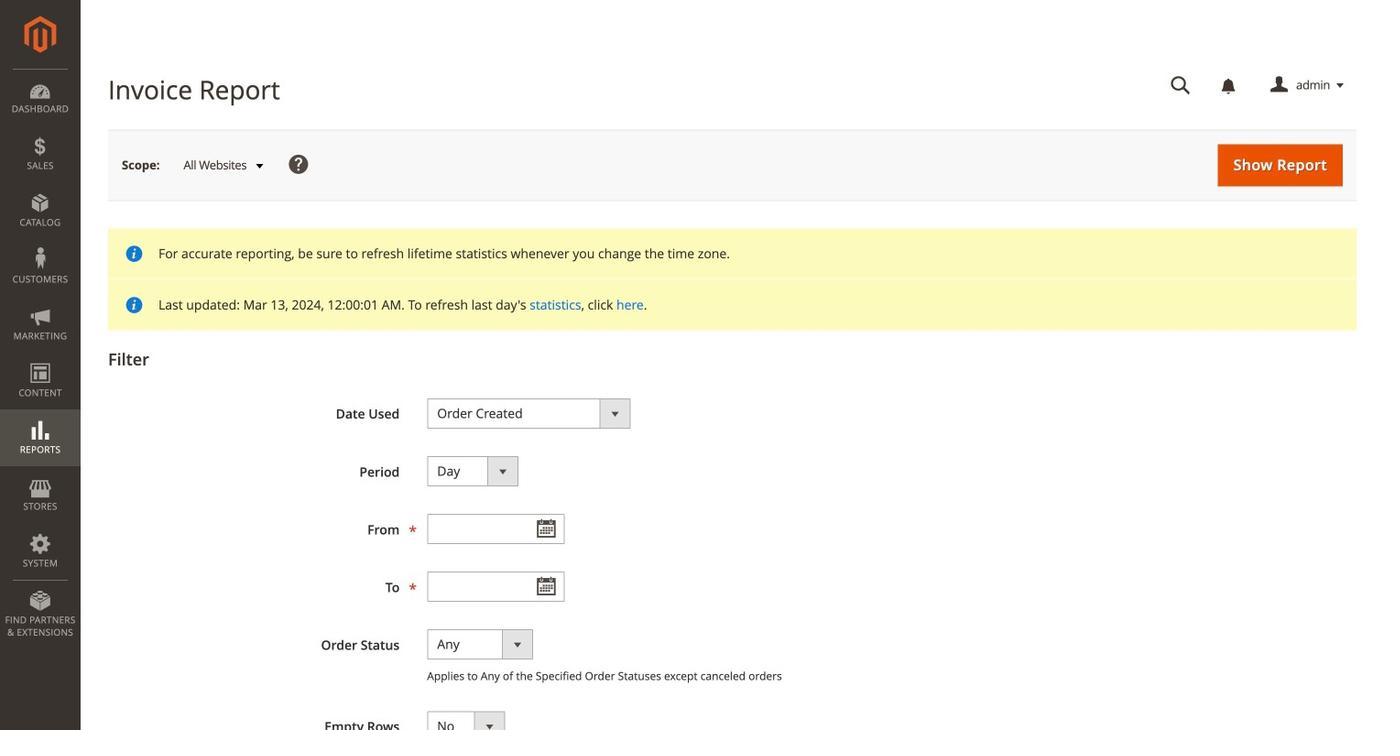Task type: describe. For each thing, give the bounding box(es) containing it.
magento admin panel image
[[24, 16, 56, 53]]



Task type: locate. For each thing, give the bounding box(es) containing it.
None text field
[[1158, 70, 1204, 102]]

menu bar
[[0, 69, 81, 648]]

None text field
[[427, 514, 565, 544], [427, 572, 565, 602], [427, 514, 565, 544], [427, 572, 565, 602]]



